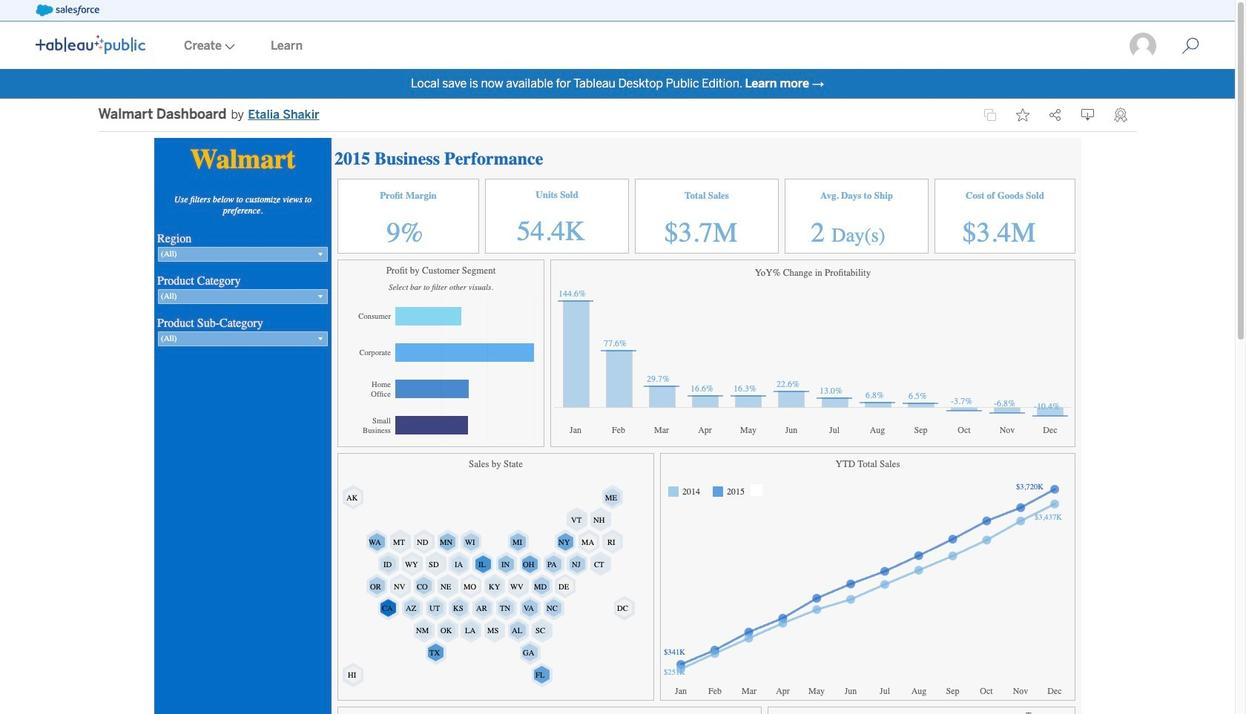 Task type: vqa. For each thing, say whether or not it's contained in the screenshot.
option group
no



Task type: locate. For each thing, give the bounding box(es) containing it.
disabled by author image
[[983, 108, 997, 122]]

download image
[[1081, 108, 1095, 122]]

favorite button image
[[1016, 108, 1029, 122]]

share image
[[1049, 108, 1062, 122]]

salesforce logo image
[[36, 4, 99, 16]]



Task type: describe. For each thing, give the bounding box(es) containing it.
logo image
[[36, 35, 145, 54]]

go to search image
[[1164, 37, 1217, 55]]

nominate for viz of the day image
[[1114, 108, 1127, 122]]

t.turtle image
[[1128, 31, 1158, 61]]

create image
[[222, 44, 235, 50]]



